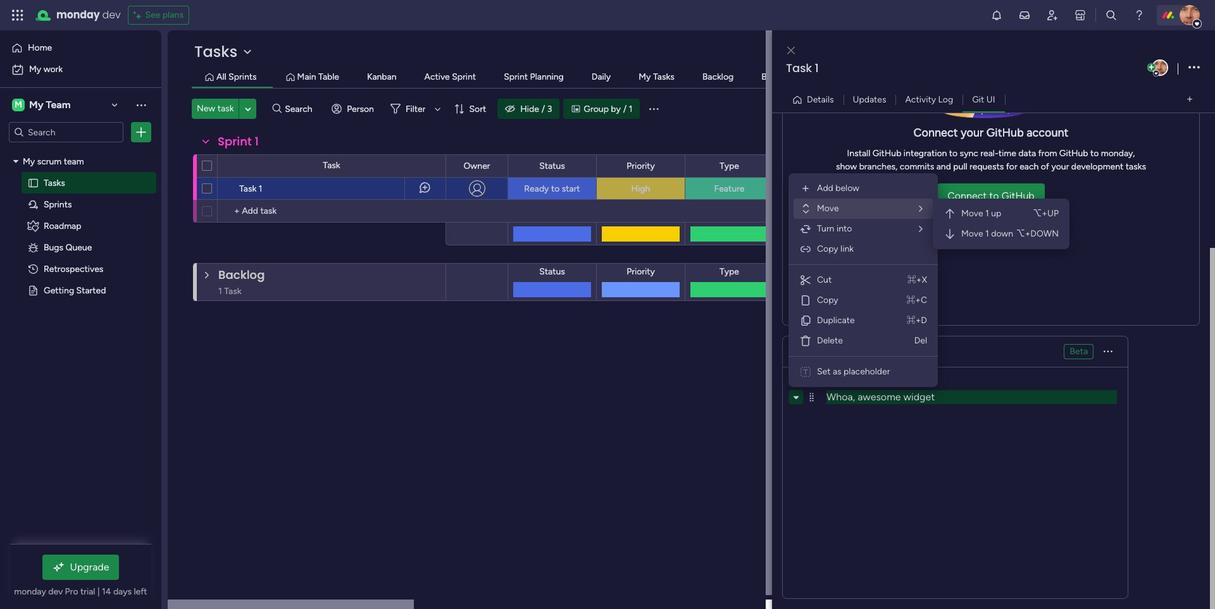 Task type: locate. For each thing, give the bounding box(es) containing it.
1 vertical spatial public board image
[[27, 284, 39, 296]]

sprint for sprint 1
[[218, 134, 252, 149]]

move down move 1 up at the top right of page
[[962, 229, 984, 239]]

priority for 1st the "priority" field from the bottom of the page
[[627, 267, 655, 277]]

1 horizontal spatial dev
[[102, 8, 121, 22]]

learn more button
[[956, 222, 1027, 247]]

0 vertical spatial priority
[[627, 161, 655, 171]]

2 copy from the top
[[818, 295, 839, 306]]

0 vertical spatial status
[[540, 161, 565, 171]]

0 horizontal spatial /
[[542, 104, 545, 114]]

copy left link
[[818, 244, 839, 255]]

2 horizontal spatial sprint
[[504, 72, 528, 82]]

task 1 down the sprint 1 field
[[239, 184, 263, 194]]

0 horizontal spatial task
[[239, 184, 257, 194]]

your
[[961, 126, 984, 140], [1052, 161, 1070, 172]]

1 vertical spatial monday
[[14, 587, 46, 598]]

add items menu menu
[[794, 179, 1070, 382]]

1 vertical spatial priority field
[[624, 265, 659, 279]]

sprints
[[229, 72, 257, 82], [44, 199, 72, 210]]

move for move 1 down ⌥+down
[[962, 229, 984, 239]]

delete
[[818, 336, 843, 346]]

0 horizontal spatial task 1
[[239, 184, 263, 194]]

sprint left "planning"
[[504, 72, 528, 82]]

1 vertical spatial sprints
[[44, 199, 72, 210]]

activity
[[906, 94, 937, 105]]

public board image
[[27, 177, 39, 189], [27, 284, 39, 296]]

1 vertical spatial your
[[1052, 161, 1070, 172]]

move 1 up
[[962, 208, 1002, 219]]

1 status from the top
[[540, 161, 565, 171]]

sprint inside button
[[504, 72, 528, 82]]

2 move image from the left
[[915, 203, 928, 215]]

plans
[[163, 9, 184, 20]]

task down the sprint 1 field
[[239, 184, 257, 194]]

person
[[347, 104, 374, 114]]

to
[[950, 148, 958, 159], [1091, 148, 1100, 159], [551, 183, 560, 194], [990, 190, 1000, 202]]

0 vertical spatial task
[[786, 60, 813, 76]]

active sprint
[[425, 72, 476, 82]]

1 priority from the top
[[627, 161, 655, 171]]

my
[[29, 64, 41, 75], [639, 72, 651, 82], [29, 99, 43, 111], [23, 156, 35, 167]]

move image up turn into image
[[800, 203, 812, 215]]

move image up turn into icon
[[915, 203, 928, 215]]

my for my scrum team
[[23, 156, 35, 167]]

github
[[987, 126, 1024, 140], [873, 148, 902, 159], [1060, 148, 1089, 159], [1002, 190, 1035, 202]]

menu item containing move 1 up
[[938, 204, 1065, 224]]

1 vertical spatial tasks
[[653, 72, 675, 82]]

1 horizontal spatial your
[[1052, 161, 1070, 172]]

1 type field from the top
[[717, 159, 743, 173]]

copy for copy
[[818, 295, 839, 306]]

1 public board image from the top
[[27, 177, 39, 189]]

arrow down image
[[430, 101, 445, 117]]

github down for
[[1002, 190, 1035, 202]]

ready to start
[[525, 183, 580, 194]]

2 vertical spatial task
[[239, 184, 257, 194]]

development
[[1072, 161, 1124, 172]]

1 status field from the top
[[536, 159, 569, 173]]

git ui
[[973, 94, 996, 105]]

1 horizontal spatial move image
[[915, 203, 928, 215]]

connect to github button
[[938, 184, 1045, 209]]

dev left see
[[102, 8, 121, 22]]

0 vertical spatial your
[[961, 126, 984, 140]]

1 vertical spatial status field
[[536, 265, 569, 279]]

1 vertical spatial backlog
[[218, 267, 265, 283]]

backlog inside button
[[703, 72, 734, 82]]

connect your github account
[[914, 126, 1069, 140]]

learn more
[[966, 228, 1017, 240]]

move up learn
[[962, 208, 984, 219]]

my inside the 'workspace selection' element
[[29, 99, 43, 111]]

monday for monday dev pro trial | 14 days left
[[14, 587, 46, 598]]

my left work
[[29, 64, 41, 75]]

public board image down the scrum
[[27, 177, 39, 189]]

backlog for backlog button
[[703, 72, 734, 82]]

Task 1 field
[[783, 60, 1146, 77]]

2 horizontal spatial task
[[786, 60, 813, 76]]

type
[[720, 161, 740, 171], [720, 267, 740, 277]]

my for my tasks
[[639, 72, 651, 82]]

of
[[1042, 161, 1050, 172]]

down
[[992, 229, 1014, 239]]

monday left pro
[[14, 587, 46, 598]]

ui
[[987, 94, 996, 105]]

sprints inside button
[[229, 72, 257, 82]]

hide / 3
[[521, 104, 552, 114]]

1 vertical spatial type field
[[717, 265, 743, 279]]

0 vertical spatial status field
[[536, 159, 569, 173]]

copy
[[818, 244, 839, 255], [818, 295, 839, 306]]

notifications image
[[991, 9, 1004, 22]]

dev
[[102, 8, 121, 22], [48, 587, 63, 598]]

public board image for tasks
[[27, 177, 39, 189]]

up
[[992, 208, 1002, 219]]

2 type field from the top
[[717, 265, 743, 279]]

my up menu icon
[[639, 72, 651, 82]]

1 horizontal spatial task 1
[[786, 60, 819, 76]]

0 vertical spatial public board image
[[27, 177, 39, 189]]

planning
[[530, 72, 564, 82]]

show
[[836, 161, 858, 172]]

add view image
[[1188, 95, 1193, 104]]

github right from
[[1060, 148, 1089, 159]]

sprint inside field
[[218, 134, 252, 149]]

1 vertical spatial priority
[[627, 267, 655, 277]]

placeholder
[[844, 367, 891, 377]]

task down close image
[[786, 60, 813, 76]]

monday for monday dev
[[56, 8, 100, 22]]

requests
[[970, 161, 1004, 172]]

to inside connect to github button
[[990, 190, 1000, 202]]

1 horizontal spatial backlog
[[703, 72, 734, 82]]

caret down image
[[13, 157, 18, 166]]

tab list containing all sprints
[[192, 67, 1190, 88]]

connect
[[914, 126, 959, 140], [948, 190, 987, 202]]

menu item containing move
[[794, 199, 1070, 249]]

workspace image
[[12, 98, 25, 112]]

your right the of
[[1052, 161, 1070, 172]]

list box
[[0, 148, 161, 472]]

0 vertical spatial tasks
[[194, 41, 238, 62]]

move for move
[[818, 203, 839, 214]]

tasks down "my scrum team"
[[44, 177, 65, 188]]

main table
[[297, 72, 339, 82]]

⌘+c
[[907, 295, 928, 306]]

my team
[[29, 99, 71, 111]]

1 vertical spatial connect
[[948, 190, 987, 202]]

all sprints button
[[213, 70, 260, 84]]

1 vertical spatial status
[[540, 267, 565, 277]]

my inside button
[[639, 72, 651, 82]]

github up branches,
[[873, 148, 902, 159]]

0 vertical spatial sprints
[[229, 72, 257, 82]]

sprint planning button
[[501, 70, 567, 84]]

1 horizontal spatial monday
[[56, 8, 100, 22]]

connect up move 1 up at the top right of page
[[948, 190, 987, 202]]

task 1 inside 'field'
[[786, 60, 819, 76]]

type for second type field from the bottom of the page
[[720, 161, 740, 171]]

Status field
[[536, 159, 569, 173], [536, 265, 569, 279]]

monday up home 'option'
[[56, 8, 100, 22]]

copy image
[[800, 294, 812, 307]]

0 horizontal spatial sprints
[[44, 199, 72, 210]]

0 vertical spatial task 1
[[786, 60, 819, 76]]

dapulse drag 2 image
[[774, 306, 779, 320]]

copy link
[[818, 244, 854, 255]]

set as placeholder image
[[800, 366, 812, 379]]

1 vertical spatial dev
[[48, 587, 63, 598]]

/ left 3
[[542, 104, 545, 114]]

0 vertical spatial copy
[[818, 244, 839, 255]]

your up sync
[[961, 126, 984, 140]]

1 vertical spatial type
[[720, 267, 740, 277]]

see
[[145, 9, 160, 20]]

1 priority field from the top
[[624, 159, 659, 173]]

upgrade
[[70, 562, 109, 574]]

sort button
[[449, 99, 494, 119]]

0 horizontal spatial tasks
[[44, 177, 65, 188]]

copy for copy link
[[818, 244, 839, 255]]

commits
[[900, 161, 935, 172]]

sprints right all
[[229, 72, 257, 82]]

menu image
[[648, 103, 661, 115]]

1 type from the top
[[720, 161, 740, 171]]

2 horizontal spatial tasks
[[653, 72, 675, 82]]

1 horizontal spatial task
[[323, 160, 340, 171]]

public board image left getting
[[27, 284, 39, 296]]

0 horizontal spatial dev
[[48, 587, 63, 598]]

connect up integration
[[914, 126, 959, 140]]

2 type from the top
[[720, 267, 740, 277]]

⌥+down
[[1017, 229, 1059, 239]]

sprint right 'active'
[[452, 72, 476, 82]]

set as placeholder menu item
[[794, 362, 933, 382]]

log
[[939, 94, 954, 105]]

0 vertical spatial connect
[[914, 126, 959, 140]]

item description
[[805, 344, 900, 360]]

priority for 1st the "priority" field from the top of the page
[[627, 161, 655, 171]]

0 horizontal spatial move image
[[800, 203, 812, 215]]

tasks up all
[[194, 41, 238, 62]]

dapulse addbtn image
[[1148, 63, 1156, 72]]

dev left pro
[[48, 587, 63, 598]]

1 horizontal spatial tasks
[[194, 41, 238, 62]]

0 vertical spatial backlog
[[703, 72, 734, 82]]

and
[[937, 161, 952, 172]]

team
[[46, 99, 71, 111]]

monday marketplace image
[[1075, 9, 1087, 22]]

0 vertical spatial priority field
[[624, 159, 659, 173]]

0 vertical spatial type
[[720, 161, 740, 171]]

for
[[1007, 161, 1018, 172]]

Backlog field
[[215, 267, 268, 284]]

menu item
[[794, 199, 1070, 249], [938, 204, 1065, 224], [938, 224, 1065, 244], [794, 270, 933, 291], [794, 291, 933, 311], [794, 311, 933, 331], [794, 331, 933, 351]]

0 vertical spatial dev
[[102, 8, 121, 22]]

1 horizontal spatial sprints
[[229, 72, 257, 82]]

Type field
[[717, 159, 743, 173], [717, 265, 743, 279]]

my work option
[[8, 60, 154, 80]]

0 horizontal spatial backlog
[[218, 267, 265, 283]]

cut image
[[800, 274, 812, 287]]

my right caret down image
[[23, 156, 35, 167]]

days
[[113, 587, 132, 598]]

task 1 down close image
[[786, 60, 819, 76]]

my inside option
[[29, 64, 41, 75]]

roadmap
[[44, 220, 81, 231]]

my right workspace image
[[29, 99, 43, 111]]

high
[[632, 183, 651, 194]]

1 horizontal spatial sprint
[[452, 72, 476, 82]]

filter button
[[386, 99, 445, 119]]

sprints up "roadmap"
[[44, 199, 72, 210]]

move up turn
[[818, 203, 839, 214]]

getting started
[[44, 285, 106, 296]]

move for move 1 up
[[962, 208, 984, 219]]

1
[[815, 60, 819, 76], [629, 104, 633, 114], [255, 134, 259, 149], [259, 184, 263, 194], [986, 208, 990, 219], [986, 229, 990, 239]]

2 priority from the top
[[627, 267, 655, 277]]

2 vertical spatial tasks
[[44, 177, 65, 188]]

Priority field
[[624, 159, 659, 173], [624, 265, 659, 279]]

copy down cut
[[818, 295, 839, 306]]

awesome
[[858, 391, 901, 403]]

dev for monday dev
[[102, 8, 121, 22]]

Search in workspace field
[[27, 125, 106, 140]]

2 public board image from the top
[[27, 284, 39, 296]]

tasks inside list box
[[44, 177, 65, 188]]

connect for connect your github account
[[914, 126, 959, 140]]

option
[[0, 150, 161, 152]]

tasks up menu icon
[[653, 72, 675, 82]]

move image
[[800, 203, 812, 215], [915, 203, 928, 215]]

monday,
[[1102, 148, 1136, 159]]

to up the pull
[[950, 148, 958, 159]]

1 horizontal spatial /
[[624, 104, 627, 114]]

tasks
[[1126, 161, 1147, 172]]

branches,
[[860, 161, 898, 172]]

sprint down task
[[218, 134, 252, 149]]

1 vertical spatial copy
[[818, 295, 839, 306]]

0 horizontal spatial monday
[[14, 587, 46, 598]]

1 copy from the top
[[818, 244, 839, 255]]

+ Add task text field
[[224, 204, 440, 219]]

bugs
[[44, 242, 63, 253]]

ready
[[525, 183, 549, 194]]

move 1 down image
[[944, 228, 957, 241]]

pull
[[954, 161, 968, 172]]

tab list
[[192, 67, 1190, 88]]

workspace selection element
[[12, 98, 73, 113]]

started
[[76, 285, 106, 296]]

/ right by
[[624, 104, 627, 114]]

backlog inside field
[[218, 267, 265, 283]]

whoa, awesome widget
[[827, 391, 935, 403]]

connect inside button
[[948, 190, 987, 202]]

menu item containing duplicate
[[794, 311, 933, 331]]

task up + add task 'text field'
[[323, 160, 340, 171]]

sprint
[[452, 72, 476, 82], [504, 72, 528, 82], [218, 134, 252, 149]]

0 vertical spatial type field
[[717, 159, 743, 173]]

0 horizontal spatial sprint
[[218, 134, 252, 149]]

cut
[[818, 275, 832, 286]]

to up the up
[[990, 190, 1000, 202]]

details button
[[788, 90, 844, 110]]

tasks inside button
[[653, 72, 675, 82]]

more dots image
[[1104, 347, 1113, 357]]

add below menu item
[[794, 179, 933, 199]]

0 vertical spatial monday
[[56, 8, 100, 22]]



Task type: vqa. For each thing, say whether or not it's contained in the screenshot.
Switch to quick filters button
no



Task type: describe. For each thing, give the bounding box(es) containing it.
type for 2nd type field
[[720, 267, 740, 277]]

move content up and down menu
[[938, 204, 1065, 244]]

sort
[[470, 104, 486, 114]]

group by / 1
[[584, 104, 633, 114]]

copy link image
[[800, 243, 812, 256]]

add below image
[[800, 182, 812, 195]]

|
[[97, 587, 100, 598]]

menu item containing move 1 down
[[938, 224, 1065, 244]]

sync
[[960, 148, 979, 159]]

your inside install github integration to sync real-time data from github to monday, show branches, commits and pull requests for each of your development tasks
[[1052, 161, 1070, 172]]

person button
[[327, 99, 382, 119]]

main
[[297, 72, 316, 82]]

daily button
[[589, 70, 614, 84]]

tasks button
[[192, 41, 258, 62]]

turn into image
[[915, 223, 928, 236]]

each
[[1020, 161, 1039, 172]]

see plans button
[[128, 6, 189, 25]]

turn into menu item
[[794, 219, 933, 239]]

list box containing my scrum team
[[0, 148, 161, 472]]

sprint for sprint planning
[[504, 72, 528, 82]]

updates button
[[844, 90, 896, 110]]

14
[[102, 587, 111, 598]]

3
[[548, 104, 552, 114]]

set
[[818, 367, 831, 377]]

set as placeholder
[[818, 367, 891, 377]]

widget
[[904, 391, 935, 403]]

close image
[[788, 46, 795, 55]]

backlog for backlog field
[[218, 267, 265, 283]]

into
[[837, 224, 853, 234]]

0 horizontal spatial your
[[961, 126, 984, 140]]

turn into
[[818, 224, 853, 234]]

angle down image
[[245, 104, 251, 114]]

1 move image from the left
[[800, 203, 812, 215]]

⌘+d
[[907, 315, 928, 326]]

account
[[1027, 126, 1069, 140]]

pro
[[65, 587, 78, 598]]

filter
[[406, 104, 426, 114]]

from
[[1039, 148, 1058, 159]]

dev for monday dev pro trial | 14 days left
[[48, 587, 63, 598]]

to left start
[[551, 183, 560, 194]]

2 status from the top
[[540, 267, 565, 277]]

Search field
[[282, 100, 320, 118]]

help image
[[1134, 9, 1146, 22]]

install github integration to sync real-time data from github to monday, show branches, commits and pull requests for each of your development tasks
[[836, 148, 1147, 172]]

1 / from the left
[[542, 104, 545, 114]]

activity log button
[[896, 90, 963, 110]]

hide
[[521, 104, 539, 114]]

select product image
[[11, 9, 24, 22]]

start
[[562, 183, 580, 194]]

turn into image
[[800, 223, 812, 236]]

link
[[841, 244, 854, 255]]

new task
[[197, 103, 234, 114]]

1 vertical spatial task
[[323, 160, 340, 171]]

menu item containing delete
[[794, 331, 933, 351]]

queue
[[66, 242, 92, 253]]

connect for connect to github
[[948, 190, 987, 202]]

trial
[[80, 587, 95, 598]]

owner
[[464, 161, 490, 171]]

getting
[[44, 285, 74, 296]]

my tasks button
[[636, 70, 678, 84]]

public board image for getting started
[[27, 284, 39, 296]]

description
[[834, 344, 900, 360]]

v2 search image
[[273, 102, 282, 116]]

activity log
[[906, 94, 954, 105]]

scrum
[[37, 156, 62, 167]]

m
[[15, 99, 22, 110]]

team
[[64, 156, 84, 167]]

search everything image
[[1106, 9, 1118, 22]]

task inside 'field'
[[786, 60, 813, 76]]

more
[[994, 228, 1017, 240]]

connect to github
[[948, 190, 1035, 202]]

install
[[848, 148, 871, 159]]

beta
[[1070, 346, 1089, 357]]

bugs queue
[[44, 242, 92, 253]]

integration
[[904, 148, 948, 159]]

options image
[[1189, 59, 1201, 76]]

invite members image
[[1047, 9, 1059, 22]]

item
[[805, 344, 831, 360]]

daily
[[592, 72, 611, 82]]

new
[[197, 103, 215, 114]]

2 / from the left
[[624, 104, 627, 114]]

james peterson image
[[1180, 5, 1201, 25]]

Item description field
[[802, 344, 903, 360]]

Sprint 1 field
[[215, 134, 262, 150]]

Owner field
[[461, 159, 494, 173]]

copy link menu item
[[794, 239, 933, 260]]

my for my work
[[29, 64, 41, 75]]

my tasks
[[639, 72, 675, 82]]

all
[[217, 72, 226, 82]]

sprint inside 'button'
[[452, 72, 476, 82]]

menu item containing copy
[[794, 291, 933, 311]]

my work
[[29, 64, 63, 75]]

turn
[[818, 224, 835, 234]]

git ui button
[[963, 90, 1005, 110]]

menu image
[[807, 393, 817, 403]]

menu item containing cut
[[794, 270, 933, 291]]

backlog button
[[700, 70, 737, 84]]

active sprint button
[[421, 70, 479, 84]]

to up development
[[1091, 148, 1100, 159]]

add below
[[818, 183, 860, 194]]

updates
[[853, 94, 887, 105]]

duplicate image
[[800, 315, 812, 327]]

my work link
[[8, 60, 154, 80]]

update feed image
[[1019, 9, 1032, 22]]

github inside button
[[1002, 190, 1035, 202]]

home option
[[8, 38, 154, 58]]

learn
[[966, 228, 991, 240]]

home
[[28, 42, 52, 53]]

⌘+x
[[908, 275, 928, 286]]

all sprints
[[217, 72, 257, 82]]

below
[[836, 183, 860, 194]]

sprints inside list box
[[44, 199, 72, 210]]

my for my team
[[29, 99, 43, 111]]

2 priority field from the top
[[624, 265, 659, 279]]

details
[[807, 94, 834, 105]]

upgrade button
[[42, 555, 119, 581]]

github up time
[[987, 126, 1024, 140]]

workspace options image
[[135, 99, 148, 111]]

group
[[584, 104, 609, 114]]

2 status field from the top
[[536, 265, 569, 279]]

1 vertical spatial task 1
[[239, 184, 263, 194]]

see plans
[[145, 9, 184, 20]]

data
[[1019, 148, 1037, 159]]

monday dev pro trial | 14 days left
[[14, 587, 147, 598]]

git
[[973, 94, 985, 105]]

1 inside field
[[255, 134, 259, 149]]

new task button
[[192, 99, 239, 119]]

duplicate
[[818, 315, 855, 326]]

1 inside 'field'
[[815, 60, 819, 76]]

home link
[[8, 38, 154, 58]]

my scrum team
[[23, 156, 84, 167]]

delete image
[[800, 335, 812, 348]]

options image
[[135, 126, 148, 139]]

move 1 up image
[[944, 208, 957, 220]]

monday dev
[[56, 8, 121, 22]]



